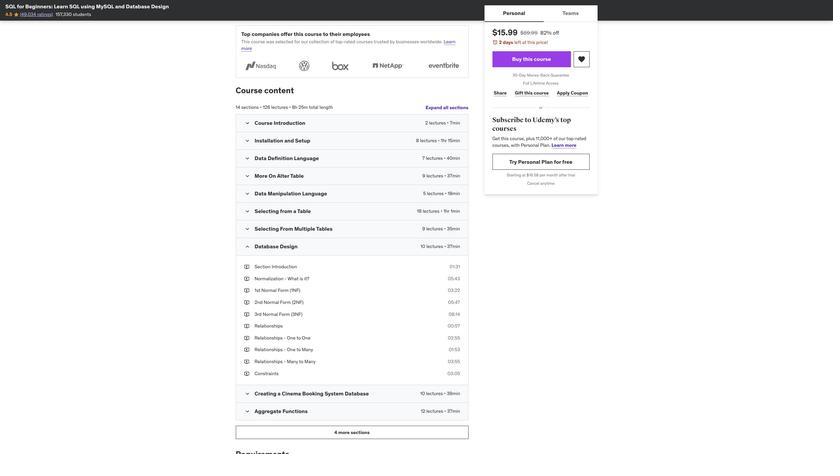 Task type: vqa. For each thing, say whether or not it's contained in the screenshot.


Task type: describe. For each thing, give the bounding box(es) containing it.
0 vertical spatial top-
[[336, 39, 345, 45]]

database design
[[255, 243, 298, 250]]

10 for database design
[[421, 243, 426, 249]]

this for buy
[[524, 56, 533, 62]]

• left 126
[[260, 104, 262, 110]]

more
[[255, 172, 268, 179]]

it?
[[304, 276, 310, 282]]

small image for course
[[244, 120, 251, 127]]

small image for selecting
[[244, 208, 251, 215]]

expand all sections
[[426, 104, 469, 110]]

companies
[[252, 31, 280, 37]]

teams button
[[544, 5, 598, 21]]

15min
[[448, 138, 461, 144]]

language for data definition language
[[294, 155, 319, 162]]

courses inside subscribe to udemy's top courses
[[493, 124, 517, 133]]

0 horizontal spatial learn
[[54, 3, 68, 10]]

length
[[320, 104, 333, 110]]

selecting for selecting from a table
[[255, 208, 279, 214]]

get this course, plus 11,000+ of our top-rated courses, with personal plan.
[[493, 136, 587, 148]]

to inside subscribe to udemy's top courses
[[525, 116, 532, 124]]

form for (2nf)
[[280, 299, 291, 305]]

constraints
[[255, 370, 279, 376]]

• for data manipulation language
[[445, 190, 447, 196]]

$15.99
[[493, 27, 518, 38]]

lectures for data definition language
[[426, 155, 443, 161]]

relationships for relationships
[[255, 323, 283, 329]]

tables
[[317, 225, 333, 232]]

access
[[546, 81, 559, 86]]

price!
[[537, 39, 548, 45]]

system
[[325, 390, 344, 397]]

introduction for section introduction
[[272, 264, 297, 270]]

data manipulation language
[[255, 190, 327, 197]]

this right offer
[[294, 31, 304, 37]]

$16.58
[[527, 173, 539, 178]]

at inside starting at $16.58 per month after trial cancel anytime
[[523, 173, 526, 178]]

ratings)
[[37, 11, 53, 17]]

table for more on alter table
[[291, 172, 304, 179]]

lectures for creating a cinema booking system database
[[427, 391, 443, 397]]

18
[[417, 208, 422, 214]]

course for course content
[[236, 85, 263, 96]]

form for (1nf)
[[278, 287, 289, 293]]

many for many
[[305, 358, 316, 364]]

table for selecting from a table
[[298, 208, 311, 214]]

personal button
[[485, 5, 544, 21]]

7
[[423, 155, 425, 161]]

buy this course
[[513, 56, 552, 62]]

coupon
[[571, 90, 589, 96]]

• for selecting from multiple tables
[[445, 226, 446, 232]]

2 horizontal spatial database
[[345, 390, 369, 397]]

- for relationships - one to many
[[284, 347, 286, 353]]

starting
[[507, 173, 522, 178]]

40min
[[447, 155, 461, 161]]

collection
[[309, 39, 330, 45]]

• for more on alter table
[[445, 173, 446, 179]]

course content
[[236, 85, 294, 96]]

$15.99 $89.99 82% off
[[493, 27, 560, 38]]

relationships - many to many
[[255, 358, 316, 364]]

off
[[553, 29, 560, 36]]

expand all sections button
[[426, 101, 469, 114]]

8
[[416, 138, 419, 144]]

after
[[560, 173, 568, 178]]

netapp image
[[369, 60, 407, 72]]

many for one
[[302, 347, 313, 353]]

buy this course button
[[493, 51, 571, 67]]

18min
[[448, 190, 461, 196]]

or
[[540, 105, 543, 110]]

1st
[[255, 287, 261, 293]]

lectures for database design
[[427, 243, 444, 249]]

this
[[242, 39, 250, 45]]

02:55
[[448, 335, 461, 341]]

starting at $16.58 per month after trial cancel anytime
[[507, 173, 576, 186]]

xsmall image for relationships
[[244, 323, 250, 329]]

learn more for top companies offer this course to their employees
[[242, 39, 456, 51]]

relationships for relationships - many to many
[[255, 358, 283, 364]]

tab list containing personal
[[485, 5, 598, 22]]

their
[[330, 31, 342, 37]]

to left their
[[323, 31, 329, 37]]

selecting for selecting from multiple tables
[[255, 225, 279, 232]]

1 vertical spatial for
[[295, 39, 300, 45]]

installation and setup
[[255, 137, 311, 144]]

- for relationships - many to many
[[284, 358, 286, 364]]

teams
[[563, 10, 579, 16]]

• for database design
[[445, 243, 446, 249]]

free
[[563, 158, 573, 165]]

share
[[494, 90, 507, 96]]

2 sql from the left
[[69, 3, 80, 10]]

to for 03:55
[[299, 358, 304, 364]]

1 horizontal spatial database
[[255, 243, 279, 250]]

126
[[263, 104, 270, 110]]

small image for data
[[244, 155, 251, 162]]

relationships for relationships - one to one
[[255, 335, 283, 341]]

back
[[541, 72, 550, 77]]

selecting from multiple tables
[[255, 225, 333, 232]]

money-
[[527, 72, 541, 77]]

0 horizontal spatial for
[[17, 3, 24, 10]]

0 horizontal spatial courses
[[357, 39, 373, 45]]

5
[[424, 190, 426, 196]]

0 horizontal spatial our
[[301, 39, 308, 45]]

• for data definition language
[[444, 155, 446, 161]]

1hr for selecting from a table
[[444, 208, 450, 214]]

05:47
[[449, 299, 461, 305]]

3rd
[[255, 311, 262, 317]]

12 lectures • 37min
[[421, 408, 461, 414]]

businesses
[[396, 39, 420, 45]]

- for relationships - one to one
[[284, 335, 286, 341]]

per
[[540, 173, 546, 178]]

data for data definition language
[[255, 155, 267, 162]]

lectures for data manipulation language
[[427, 190, 444, 196]]

03:55
[[448, 358, 461, 364]]

day
[[520, 72, 526, 77]]

with
[[511, 142, 520, 148]]

0 horizontal spatial of
[[331, 39, 335, 45]]

2 for 2 lectures • 7min
[[426, 120, 428, 126]]

35min
[[447, 226, 461, 232]]

03:05
[[448, 370, 461, 376]]

(2nf)
[[292, 299, 304, 305]]

apply coupon
[[558, 90, 589, 96]]

• for installation and setup
[[438, 138, 440, 144]]

small image for more
[[244, 173, 251, 179]]

setup
[[295, 137, 311, 144]]

small image for data
[[244, 190, 251, 197]]

2 vertical spatial personal
[[519, 158, 541, 165]]

aggregate functions
[[255, 408, 308, 414]]

courses,
[[493, 142, 510, 148]]

(3nf)
[[291, 311, 303, 317]]

lectures for course introduction
[[430, 120, 446, 126]]

- for normalization - what is it?
[[285, 276, 287, 282]]

08:14
[[449, 311, 461, 317]]

from
[[280, 225, 293, 232]]

rated inside get this course, plus 11,000+ of our top-rated courses, with personal plan.
[[576, 136, 587, 142]]

(49,034 ratings)
[[20, 11, 53, 17]]

creating a cinema booking system database
[[255, 390, 369, 397]]

1 horizontal spatial design
[[280, 243, 298, 250]]

alarm image
[[493, 40, 498, 45]]

to for 02:55
[[297, 335, 301, 341]]

3rd normal form (3nf)
[[255, 311, 303, 317]]

left
[[515, 39, 522, 45]]

top companies offer this course to their employees
[[242, 31, 370, 37]]

trusted
[[374, 39, 389, 45]]

what
[[288, 276, 299, 282]]

learn for subscribe to udemy's top courses
[[552, 142, 564, 148]]

content
[[265, 85, 294, 96]]

82%
[[541, 29, 552, 36]]

data for data manipulation language
[[255, 190, 267, 197]]

to for 01:53
[[297, 347, 301, 353]]

section
[[255, 264, 271, 270]]

0 horizontal spatial and
[[115, 3, 125, 10]]

selecting from a table
[[255, 208, 311, 214]]

01:53
[[449, 347, 461, 353]]

30-day money-back guarantee full lifetime access
[[513, 72, 570, 86]]



Task type: locate. For each thing, give the bounding box(es) containing it.
1 vertical spatial course
[[255, 120, 273, 126]]

small image for selecting
[[244, 226, 251, 232]]

course up 14
[[236, 85, 263, 96]]

learn more for subscribe to udemy's top courses
[[552, 142, 577, 148]]

0 horizontal spatial more
[[242, 45, 252, 51]]

functions
[[283, 408, 308, 414]]

plus
[[527, 136, 535, 142]]

xsmall image for 1st normal form (1nf)
[[244, 287, 250, 294]]

of right 11,000+
[[554, 136, 558, 142]]

creating
[[255, 390, 277, 397]]

language
[[294, 155, 319, 162], [303, 190, 327, 197]]

normal for 1st
[[262, 287, 277, 293]]

booking
[[303, 390, 324, 397]]

course up the back
[[534, 56, 552, 62]]

39min
[[447, 391, 461, 397]]

0 vertical spatial selecting
[[255, 208, 279, 214]]

1 vertical spatial top-
[[567, 136, 576, 142]]

course up collection
[[305, 31, 322, 37]]

language right manipulation
[[303, 190, 327, 197]]

sections right 'all'
[[450, 104, 469, 110]]

learn more down employees
[[242, 39, 456, 51]]

personal down plus
[[521, 142, 540, 148]]

xsmall image for relationships - one to many
[[244, 347, 250, 353]]

0 horizontal spatial 2
[[426, 120, 428, 126]]

• for selecting from a table
[[441, 208, 443, 214]]

0 vertical spatial form
[[278, 287, 289, 293]]

2 horizontal spatial for
[[555, 158, 562, 165]]

xsmall image for relationships - one to one
[[244, 335, 250, 341]]

learn right plan.
[[552, 142, 564, 148]]

tab list
[[485, 5, 598, 22]]

normalization
[[255, 276, 284, 282]]

xsmall image for 2nd normal form (2nf)
[[244, 299, 250, 306]]

1 xsmall image from the top
[[244, 287, 250, 294]]

4 small image from the top
[[244, 408, 251, 415]]

0 horizontal spatial top-
[[336, 39, 345, 45]]

2 xsmall image from the top
[[244, 323, 250, 329]]

a left cinema
[[278, 390, 281, 397]]

xsmall image for relationships - many to many
[[244, 358, 250, 365]]

buy
[[513, 56, 522, 62]]

1 vertical spatial 1hr
[[444, 208, 450, 214]]

2 relationships from the top
[[255, 335, 283, 341]]

9 down 7
[[423, 173, 426, 179]]

1 horizontal spatial courses
[[493, 124, 517, 133]]

9 for selecting from multiple tables
[[423, 226, 426, 232]]

lectures right 5
[[427, 190, 444, 196]]

to down relationships - one to many
[[299, 358, 304, 364]]

1 vertical spatial learn
[[444, 39, 456, 45]]

2
[[500, 39, 502, 45], [426, 120, 428, 126]]

sections inside dropdown button
[[450, 104, 469, 110]]

4.5
[[5, 11, 12, 17]]

sql up 4.5 on the top of page
[[5, 3, 16, 10]]

1 horizontal spatial learn
[[444, 39, 456, 45]]

for up (49,034
[[17, 3, 24, 10]]

1 horizontal spatial sections
[[351, 429, 370, 435]]

5 small image from the top
[[244, 226, 251, 232]]

database
[[126, 3, 150, 10], [255, 243, 279, 250], [345, 390, 369, 397]]

0 horizontal spatial a
[[278, 390, 281, 397]]

• down 9 lectures • 35min
[[445, 243, 446, 249]]

lectures for aggregate functions
[[427, 408, 444, 414]]

37min for database design
[[448, 243, 461, 249]]

relationships up relationships - one to many
[[255, 335, 283, 341]]

0 vertical spatial for
[[17, 3, 24, 10]]

gift
[[515, 90, 524, 96]]

course
[[305, 31, 322, 37], [251, 39, 265, 45], [534, 56, 552, 62], [534, 90, 549, 96]]

learn right worldwide. at top right
[[444, 39, 456, 45]]

1 horizontal spatial a
[[294, 208, 297, 214]]

top
[[242, 31, 251, 37]]

share button
[[493, 86, 509, 100]]

top- down top
[[567, 136, 576, 142]]

03:22
[[448, 287, 461, 293]]

normal right 2nd
[[264, 299, 279, 305]]

14 sections • 126 lectures • 8h 25m total length
[[236, 104, 333, 110]]

0 vertical spatial learn
[[54, 3, 68, 10]]

• for course introduction
[[447, 120, 449, 126]]

lectures right 18
[[423, 208, 440, 214]]

this right buy
[[524, 56, 533, 62]]

personal inside get this course, plus 11,000+ of our top-rated courses, with personal plan.
[[521, 142, 540, 148]]

small image
[[244, 120, 251, 127], [244, 138, 251, 144], [244, 155, 251, 162], [244, 173, 251, 179], [244, 226, 251, 232], [244, 243, 251, 250]]

personal
[[504, 10, 526, 16], [521, 142, 540, 148], [519, 158, 541, 165]]

1 selecting from the top
[[255, 208, 279, 214]]

0 vertical spatial learn more link
[[242, 39, 456, 51]]

database right system
[[345, 390, 369, 397]]

1 horizontal spatial more
[[339, 429, 350, 435]]

0 vertical spatial learn more
[[242, 39, 456, 51]]

• left 8h 25m
[[289, 104, 291, 110]]

1 vertical spatial of
[[554, 136, 558, 142]]

language down setup
[[294, 155, 319, 162]]

sections inside button
[[351, 429, 370, 435]]

1 vertical spatial a
[[278, 390, 281, 397]]

at
[[523, 39, 527, 45], [523, 173, 526, 178]]

- left what
[[285, 276, 287, 282]]

table right alter
[[291, 172, 304, 179]]

1 vertical spatial and
[[285, 137, 294, 144]]

course down 126
[[255, 120, 273, 126]]

2 37min from the top
[[448, 243, 461, 249]]

1 37min from the top
[[448, 173, 461, 179]]

3 small image from the top
[[244, 391, 251, 397]]

employees
[[343, 31, 370, 37]]

1 xsmall image from the top
[[244, 264, 250, 270]]

relationships up constraints
[[255, 358, 283, 364]]

selected
[[276, 39, 293, 45]]

2 vertical spatial database
[[345, 390, 369, 397]]

10 up 12 at the right of the page
[[421, 391, 425, 397]]

using
[[81, 3, 95, 10]]

2 small image from the top
[[244, 138, 251, 144]]

157,330
[[56, 11, 72, 17]]

1 horizontal spatial rated
[[576, 136, 587, 142]]

learn more up free
[[552, 142, 577, 148]]

3 relationships from the top
[[255, 347, 283, 353]]

37min for more on alter table
[[448, 173, 461, 179]]

1 horizontal spatial and
[[285, 137, 294, 144]]

gift this course
[[515, 90, 549, 96]]

guarantee
[[551, 72, 570, 77]]

lectures down 9 lectures • 35min
[[427, 243, 444, 249]]

2 horizontal spatial more
[[566, 142, 577, 148]]

0 horizontal spatial design
[[151, 3, 169, 10]]

and
[[115, 3, 125, 10], [285, 137, 294, 144]]

lectures down 18 lectures • 1hr 1min
[[427, 226, 443, 232]]

eventbrite image
[[425, 60, 463, 72]]

learn more link up free
[[552, 142, 577, 148]]

to up relationships - many to many
[[297, 347, 301, 353]]

lectures for selecting from a table
[[423, 208, 440, 214]]

relationships down relationships - one to one
[[255, 347, 283, 353]]

aggregate
[[255, 408, 282, 414]]

1hr for installation and setup
[[441, 138, 447, 144]]

relationships down the 3rd normal form (3nf)
[[255, 323, 283, 329]]

05:43
[[448, 276, 461, 282]]

subscribe
[[493, 116, 524, 124]]

2 vertical spatial normal
[[263, 311, 278, 317]]

4 relationships from the top
[[255, 358, 283, 364]]

0 vertical spatial 9
[[423, 173, 426, 179]]

4 more sections button
[[236, 426, 469, 439]]

7 lectures • 40min
[[423, 155, 461, 161]]

• left 39min
[[444, 391, 446, 397]]

this right gift
[[525, 90, 533, 96]]

more for top companies offer this course to their employees
[[242, 45, 252, 51]]

form left '(2nf)'
[[280, 299, 291, 305]]

1 vertical spatial more
[[566, 142, 577, 148]]

2 vertical spatial xsmall image
[[244, 347, 250, 353]]

data down more
[[255, 190, 267, 197]]

small image
[[244, 190, 251, 197], [244, 208, 251, 215], [244, 391, 251, 397], [244, 408, 251, 415]]

10 for creating a cinema booking system database
[[421, 391, 425, 397]]

1 vertical spatial at
[[523, 173, 526, 178]]

10 lectures • 37min
[[421, 243, 461, 249]]

• for creating a cinema booking system database
[[444, 391, 446, 397]]

6 xsmall image from the top
[[244, 358, 250, 365]]

1 vertical spatial rated
[[576, 136, 587, 142]]

1hr
[[441, 138, 447, 144], [444, 208, 450, 214]]

2 vertical spatial more
[[339, 429, 350, 435]]

0 vertical spatial xsmall image
[[244, 287, 250, 294]]

xsmall image for normalization - what is it?
[[244, 276, 250, 282]]

our right 11,000+
[[559, 136, 566, 142]]

1 vertical spatial design
[[280, 243, 298, 250]]

learn up 157,330
[[54, 3, 68, 10]]

1 vertical spatial form
[[280, 299, 291, 305]]

1 data from the top
[[255, 155, 267, 162]]

more right 4
[[339, 429, 350, 435]]

expand
[[426, 104, 443, 110]]

0 vertical spatial more
[[242, 45, 252, 51]]

1 vertical spatial 10
[[421, 391, 425, 397]]

all
[[444, 104, 449, 110]]

2 vertical spatial 37min
[[448, 408, 461, 414]]

1 vertical spatial courses
[[493, 124, 517, 133]]

of inside get this course, plus 11,000+ of our top-rated courses, with personal plan.
[[554, 136, 558, 142]]

top-
[[336, 39, 345, 45], [567, 136, 576, 142]]

1 horizontal spatial of
[[554, 136, 558, 142]]

top- inside get this course, plus 11,000+ of our top-rated courses, with personal plan.
[[567, 136, 576, 142]]

9 for more on alter table
[[423, 173, 426, 179]]

0 vertical spatial introduction
[[274, 120, 306, 126]]

by
[[390, 39, 395, 45]]

0 vertical spatial 37min
[[448, 173, 461, 179]]

lectures up 12 lectures • 37min
[[427, 391, 443, 397]]

more inside the 4 more sections button
[[339, 429, 350, 435]]

course introduction
[[255, 120, 306, 126]]

0 horizontal spatial database
[[126, 3, 150, 10]]

apply coupon button
[[556, 86, 590, 100]]

course for course introduction
[[255, 120, 273, 126]]

one
[[287, 335, 296, 341], [302, 335, 311, 341], [287, 347, 296, 353]]

37min down 39min
[[448, 408, 461, 414]]

this for get
[[501, 136, 509, 142]]

• left 15min
[[438, 138, 440, 144]]

normal right 1st
[[262, 287, 277, 293]]

courses down employees
[[357, 39, 373, 45]]

1 vertical spatial xsmall image
[[244, 323, 250, 329]]

xsmall image for section introduction
[[244, 264, 250, 270]]

course down companies
[[251, 39, 265, 45]]

this course was selected for our collection of top-rated courses trusted by businesses worldwide.
[[242, 39, 443, 45]]

relationships - one to many
[[255, 347, 313, 353]]

1 vertical spatial 9
[[423, 226, 426, 232]]

3 xsmall image from the top
[[244, 347, 250, 353]]

normal for 3rd
[[263, 311, 278, 317]]

0 vertical spatial language
[[294, 155, 319, 162]]

try personal plan for free link
[[493, 154, 590, 170]]

4 xsmall image from the top
[[244, 311, 250, 318]]

normal right 3rd
[[263, 311, 278, 317]]

37min for aggregate functions
[[448, 408, 461, 414]]

at left $16.58 on the top right of the page
[[523, 173, 526, 178]]

courses down subscribe
[[493, 124, 517, 133]]

•
[[260, 104, 262, 110], [289, 104, 291, 110], [447, 120, 449, 126], [438, 138, 440, 144], [444, 155, 446, 161], [445, 173, 446, 179], [445, 190, 447, 196], [441, 208, 443, 214], [445, 226, 446, 232], [445, 243, 446, 249], [444, 391, 446, 397], [445, 408, 446, 414]]

to up relationships - one to many
[[297, 335, 301, 341]]

one for many
[[287, 347, 296, 353]]

lectures for installation and setup
[[420, 138, 437, 144]]

1 vertical spatial introduction
[[272, 264, 297, 270]]

data
[[255, 155, 267, 162], [255, 190, 267, 197]]

selecting left 'from'
[[255, 208, 279, 214]]

0 horizontal spatial learn more link
[[242, 39, 456, 51]]

2 vertical spatial for
[[555, 158, 562, 165]]

1 vertical spatial normal
[[264, 299, 279, 305]]

course inside button
[[534, 56, 552, 62]]

1 small image from the top
[[244, 190, 251, 197]]

more for subscribe to udemy's top courses
[[566, 142, 577, 148]]

9 lectures • 35min
[[423, 226, 461, 232]]

introduction for course introduction
[[274, 120, 306, 126]]

offer
[[281, 31, 293, 37]]

a right 'from'
[[294, 208, 297, 214]]

mysql
[[96, 3, 114, 10]]

0 vertical spatial database
[[126, 3, 150, 10]]

3 xsmall image from the top
[[244, 299, 250, 306]]

this down the $89.99
[[528, 39, 536, 45]]

$89.99
[[521, 29, 538, 36]]

1 horizontal spatial sql
[[69, 3, 80, 10]]

- up relationships - one to many
[[284, 335, 286, 341]]

1 vertical spatial table
[[298, 208, 311, 214]]

1hr left 1min
[[444, 208, 450, 214]]

• left 40min
[[444, 155, 446, 161]]

table up multiple
[[298, 208, 311, 214]]

learn more link for top companies offer this course to their employees
[[242, 39, 456, 51]]

2 down expand
[[426, 120, 428, 126]]

a
[[294, 208, 297, 214], [278, 390, 281, 397]]

xsmall image for 3rd normal form (3nf)
[[244, 311, 250, 318]]

selecting left from
[[255, 225, 279, 232]]

37min down 35min in the right of the page
[[448, 243, 461, 249]]

small image for database
[[244, 243, 251, 250]]

37min down 40min
[[448, 173, 461, 179]]

0 vertical spatial at
[[523, 39, 527, 45]]

normalization - what is it?
[[255, 276, 310, 282]]

this up courses,
[[501, 136, 509, 142]]

learn for top companies offer this course to their employees
[[444, 39, 456, 45]]

course,
[[510, 136, 525, 142]]

more down this
[[242, 45, 252, 51]]

• for aggregate functions
[[445, 408, 446, 414]]

worldwide.
[[421, 39, 443, 45]]

lectures right 7
[[426, 155, 443, 161]]

• left 35min in the right of the page
[[445, 226, 446, 232]]

• left 18min
[[445, 190, 447, 196]]

form left the (3nf)
[[279, 311, 290, 317]]

2 data from the top
[[255, 190, 267, 197]]

1 vertical spatial selecting
[[255, 225, 279, 232]]

1 sql from the left
[[5, 3, 16, 10]]

1 vertical spatial database
[[255, 243, 279, 250]]

9 down 18 lectures • 1hr 1min
[[423, 226, 426, 232]]

• left 7min
[[447, 120, 449, 126]]

this for gift
[[525, 90, 533, 96]]

0 vertical spatial 10
[[421, 243, 426, 249]]

xsmall image for constraints
[[244, 370, 250, 377]]

personal up $16.58 on the top right of the page
[[519, 158, 541, 165]]

for left free
[[555, 158, 562, 165]]

2 lectures • 7min
[[426, 120, 461, 126]]

0 vertical spatial a
[[294, 208, 297, 214]]

11,000+
[[536, 136, 553, 142]]

try
[[510, 158, 517, 165]]

6 small image from the top
[[244, 243, 251, 250]]

form left (1nf)
[[278, 287, 289, 293]]

0 vertical spatial rated
[[345, 39, 356, 45]]

learn more link
[[242, 39, 456, 51], [552, 142, 577, 148]]

2 right alarm "icon"
[[500, 39, 502, 45]]

wishlist image
[[578, 55, 586, 63]]

section introduction
[[255, 264, 297, 270]]

1 vertical spatial 2
[[426, 120, 428, 126]]

1 horizontal spatial 2
[[500, 39, 502, 45]]

our down the top companies offer this course to their employees
[[301, 39, 308, 45]]

lectures down 7 lectures • 40min
[[427, 173, 444, 179]]

10
[[421, 243, 426, 249], [421, 391, 425, 397]]

small image for aggregate
[[244, 408, 251, 415]]

small image for installation
[[244, 138, 251, 144]]

1 horizontal spatial top-
[[567, 136, 576, 142]]

box image
[[329, 60, 352, 72]]

• left 1min
[[441, 208, 443, 214]]

on
[[269, 172, 276, 179]]

7 xsmall image from the top
[[244, 370, 250, 377]]

14
[[236, 104, 240, 110]]

form for (3nf)
[[279, 311, 290, 317]]

plan
[[542, 158, 553, 165]]

2 selecting from the top
[[255, 225, 279, 232]]

beginners:
[[25, 3, 53, 10]]

database right mysql
[[126, 3, 150, 10]]

relationships for relationships - one to many
[[255, 347, 283, 353]]

language for data manipulation language
[[303, 190, 327, 197]]

introduction up 'normalization - what is it?'
[[272, 264, 297, 270]]

157,330 students
[[56, 11, 91, 17]]

0 horizontal spatial sections
[[242, 104, 259, 110]]

sections right 14
[[242, 104, 259, 110]]

sections for expand all sections
[[450, 104, 469, 110]]

udemy's
[[533, 116, 560, 124]]

0 vertical spatial personal
[[504, 10, 526, 16]]

0 vertical spatial courses
[[357, 39, 373, 45]]

0 horizontal spatial sql
[[5, 3, 16, 10]]

learn more link for subscribe to udemy's top courses
[[552, 142, 577, 148]]

our inside get this course, plus 11,000+ of our top-rated courses, with personal plan.
[[559, 136, 566, 142]]

0 vertical spatial course
[[236, 85, 263, 96]]

at right 'left'
[[523, 39, 527, 45]]

1 vertical spatial our
[[559, 136, 566, 142]]

0 vertical spatial our
[[301, 39, 308, 45]]

lectures right 126
[[272, 104, 288, 110]]

3 37min from the top
[[448, 408, 461, 414]]

1 horizontal spatial learn more
[[552, 142, 577, 148]]

• up 5 lectures • 18min
[[445, 173, 446, 179]]

personal up $15.99
[[504, 10, 526, 16]]

this inside get this course, plus 11,000+ of our top-rated courses, with personal plan.
[[501, 136, 509, 142]]

30-
[[513, 72, 520, 77]]

xsmall image
[[244, 287, 250, 294], [244, 323, 250, 329], [244, 347, 250, 353]]

xsmall image
[[244, 264, 250, 270], [244, 276, 250, 282], [244, 299, 250, 306], [244, 311, 250, 318], [244, 335, 250, 341], [244, 358, 250, 365], [244, 370, 250, 377]]

2nd normal form (2nf)
[[255, 299, 304, 305]]

1hr left 15min
[[441, 138, 447, 144]]

0 horizontal spatial rated
[[345, 39, 356, 45]]

to left udemy's
[[525, 116, 532, 124]]

10 lectures • 39min
[[421, 391, 461, 397]]

• down 10 lectures • 39min on the right bottom of page
[[445, 408, 446, 414]]

total
[[309, 104, 319, 110]]

0 vertical spatial of
[[331, 39, 335, 45]]

normal for 2nd
[[264, 299, 279, 305]]

form
[[278, 287, 289, 293], [280, 299, 291, 305], [279, 311, 290, 317]]

1 vertical spatial learn more link
[[552, 142, 577, 148]]

was
[[266, 39, 275, 45]]

1 relationships from the top
[[255, 323, 283, 329]]

1 horizontal spatial for
[[295, 39, 300, 45]]

4 small image from the top
[[244, 173, 251, 179]]

this inside button
[[524, 56, 533, 62]]

gift this course link
[[514, 86, 551, 100]]

- up relationships - many to many
[[284, 347, 286, 353]]

0 horizontal spatial learn more
[[242, 39, 456, 51]]

lectures right 12 at the right of the page
[[427, 408, 444, 414]]

full
[[524, 81, 530, 86]]

top- down their
[[336, 39, 345, 45]]

days
[[503, 39, 514, 45]]

0 vertical spatial data
[[255, 155, 267, 162]]

0 vertical spatial normal
[[262, 287, 277, 293]]

sql up the 157,330 students
[[69, 3, 80, 10]]

1 horizontal spatial learn more link
[[552, 142, 577, 148]]

one for one
[[287, 335, 296, 341]]

cancel
[[528, 181, 540, 186]]

personal inside button
[[504, 10, 526, 16]]

volkswagen image
[[297, 60, 312, 72]]

lectures for more on alter table
[[427, 173, 444, 179]]

database up section
[[255, 243, 279, 250]]

1 horizontal spatial our
[[559, 136, 566, 142]]

1 vertical spatial data
[[255, 190, 267, 197]]

from
[[280, 208, 292, 214]]

2 vertical spatial learn
[[552, 142, 564, 148]]

3 small image from the top
[[244, 155, 251, 162]]

1 small image from the top
[[244, 120, 251, 127]]

course down lifetime at the top
[[534, 90, 549, 96]]

relationships - one to one
[[255, 335, 311, 341]]

2 horizontal spatial learn
[[552, 142, 564, 148]]

cinema
[[282, 390, 301, 397]]

small image for creating
[[244, 391, 251, 397]]

learn more link down employees
[[242, 39, 456, 51]]

lectures for selecting from multiple tables
[[427, 226, 443, 232]]

2 for 2 days left at this price!
[[500, 39, 502, 45]]

nasdaq image
[[242, 60, 280, 72]]

1 vertical spatial 37min
[[448, 243, 461, 249]]

0 vertical spatial design
[[151, 3, 169, 10]]

-
[[285, 276, 287, 282], [284, 335, 286, 341], [284, 347, 286, 353], [284, 358, 286, 364]]

5 xsmall image from the top
[[244, 335, 250, 341]]

1 vertical spatial language
[[303, 190, 327, 197]]

sections for 4 more sections
[[351, 429, 370, 435]]

8 lectures • 1hr 15min
[[416, 138, 461, 144]]

more up free
[[566, 142, 577, 148]]

anytime
[[541, 181, 555, 186]]

2 xsmall image from the top
[[244, 276, 250, 282]]

2 small image from the top
[[244, 208, 251, 215]]

2 vertical spatial form
[[279, 311, 290, 317]]



